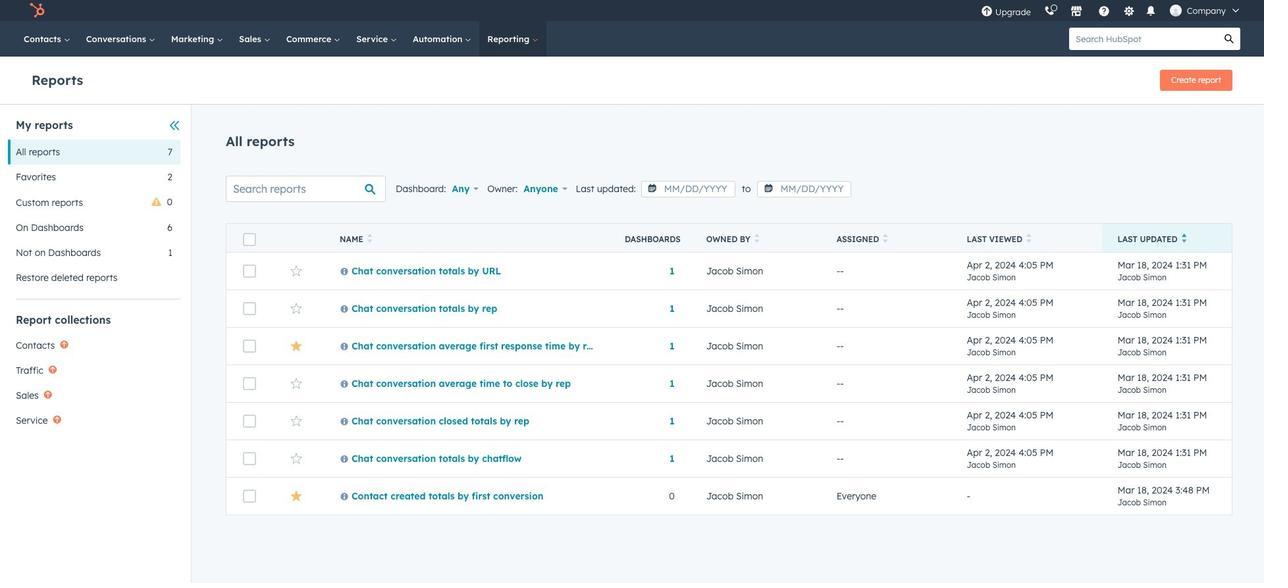 Task type: vqa. For each thing, say whether or not it's contained in the screenshot.
the Search button
no



Task type: describe. For each thing, give the bounding box(es) containing it.
4 press to sort. element from the left
[[1027, 234, 1032, 245]]

2 press to sort. image from the left
[[883, 234, 888, 243]]

3 press to sort. image from the left
[[1027, 234, 1032, 243]]

report collections element
[[8, 313, 180, 433]]

report filters element
[[8, 118, 180, 290]]

2 press to sort. element from the left
[[754, 234, 759, 245]]

ascending sort. press to sort descending. image
[[1182, 234, 1187, 243]]

MM/DD/YYYY text field
[[757, 181, 852, 197]]

3 press to sort. element from the left
[[883, 234, 888, 245]]

MM/DD/YYYY text field
[[641, 181, 735, 197]]



Task type: locate. For each thing, give the bounding box(es) containing it.
ascending sort. press to sort descending. element
[[1182, 234, 1187, 245]]

1 press to sort. element from the left
[[367, 234, 372, 245]]

press to sort. image
[[754, 234, 759, 243]]

press to sort. image
[[367, 234, 372, 243], [883, 234, 888, 243], [1027, 234, 1032, 243]]

menu
[[974, 0, 1248, 21]]

0 horizontal spatial press to sort. image
[[367, 234, 372, 243]]

1 horizontal spatial press to sort. image
[[883, 234, 888, 243]]

marketplaces image
[[1070, 6, 1082, 18]]

press to sort. element
[[367, 234, 372, 245], [754, 234, 759, 245], [883, 234, 888, 245], [1027, 234, 1032, 245]]

1 press to sort. image from the left
[[367, 234, 372, 243]]

banner
[[32, 66, 1233, 91]]

Search reports search field
[[226, 176, 386, 202]]

jacob simon image
[[1170, 5, 1182, 16]]

2 horizontal spatial press to sort. image
[[1027, 234, 1032, 243]]

Search HubSpot search field
[[1069, 28, 1218, 50]]



